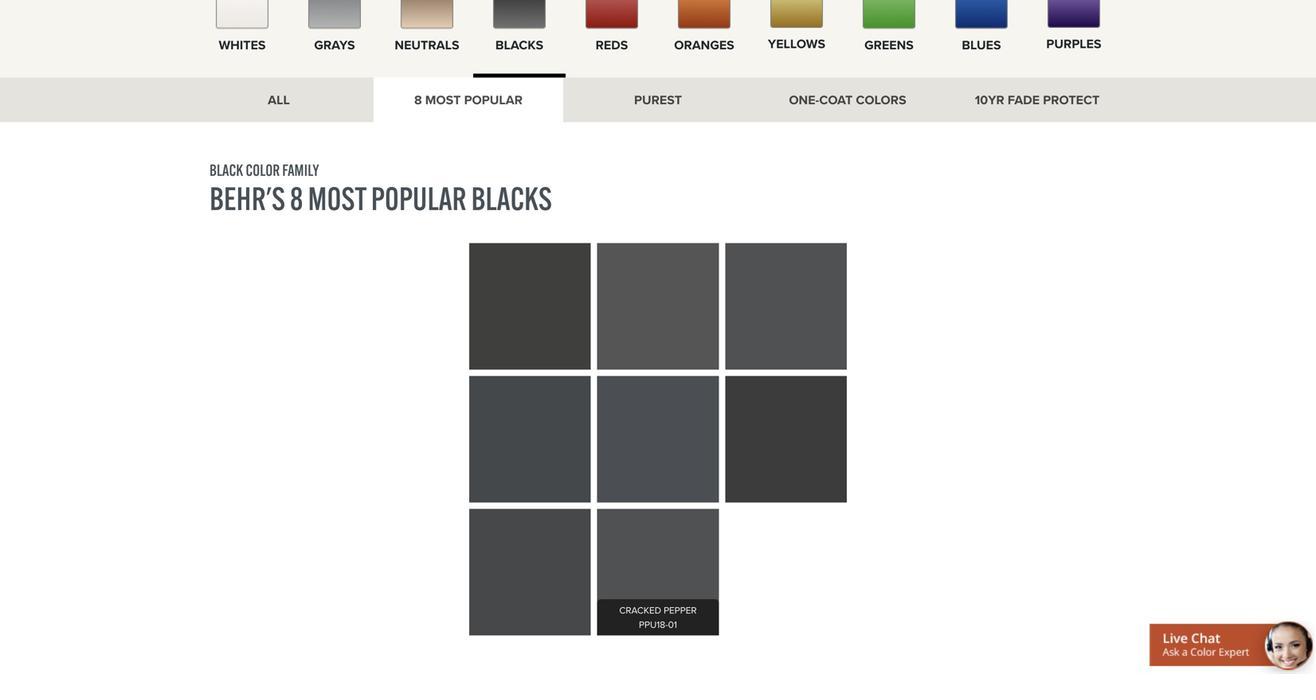 Task type: vqa. For each thing, say whether or not it's contained in the screenshot.
yellow color family behr's 6 most popular yellows
no



Task type: describe. For each thing, give the bounding box(es) containing it.
coat
[[820, 90, 853, 109]]

01
[[668, 618, 677, 632]]

orange image
[[678, 0, 731, 29]]

neutrals
[[395, 35, 459, 54]]

greens
[[865, 35, 914, 54]]

oranges
[[674, 35, 735, 54]]

grays
[[314, 35, 355, 54]]

blue image
[[956, 0, 1008, 29]]

fade
[[1008, 90, 1040, 109]]

most
[[425, 90, 461, 109]]

gray image
[[308, 0, 361, 29]]

10yr fade protect
[[975, 90, 1100, 109]]

8 most popular
[[414, 90, 523, 109]]

live chat online image image
[[1150, 620, 1317, 675]]

one-
[[789, 90, 820, 109]]

reds
[[596, 35, 628, 54]]

one-coat colors
[[789, 90, 907, 109]]

red image
[[586, 0, 638, 29]]

pepper
[[664, 604, 697, 618]]

behr's
[[210, 179, 285, 219]]

cracked pepper ppu18-01
[[619, 604, 697, 632]]



Task type: locate. For each thing, give the bounding box(es) containing it.
black image
[[493, 0, 546, 29]]

family
[[282, 160, 319, 180]]

yellows
[[768, 34, 826, 54]]

8 inside black color family behr's 8 most popular blacks
[[290, 179, 303, 219]]

all
[[268, 90, 290, 109]]

0 horizontal spatial 8
[[290, 179, 303, 219]]

blacks
[[471, 179, 552, 219]]

8
[[414, 90, 422, 109], [290, 179, 303, 219]]

blacks
[[496, 35, 544, 54]]

most
[[308, 179, 366, 219]]

purple image
[[1048, 0, 1101, 28]]

1 vertical spatial 8
[[290, 179, 303, 219]]

white image
[[216, 0, 269, 29]]

color
[[246, 160, 280, 180]]

protect
[[1043, 90, 1100, 109]]

cracked
[[619, 604, 661, 618]]

black
[[210, 160, 243, 180]]

0 vertical spatial 8
[[414, 90, 422, 109]]

popular
[[371, 179, 467, 219]]

ppu18-
[[639, 618, 668, 632]]

green image
[[863, 0, 916, 29]]

whites
[[219, 35, 266, 54]]

purples
[[1047, 34, 1102, 54]]

blues
[[962, 35, 1001, 54]]

yellow image
[[771, 0, 823, 28]]

neutral image
[[401, 0, 453, 29]]

1 horizontal spatial 8
[[414, 90, 422, 109]]

10yr
[[975, 90, 1005, 109]]

purest
[[634, 90, 682, 109]]

popular
[[464, 90, 523, 109]]

colors
[[856, 90, 907, 109]]

black color family behr's 8 most popular blacks
[[210, 160, 552, 219]]



